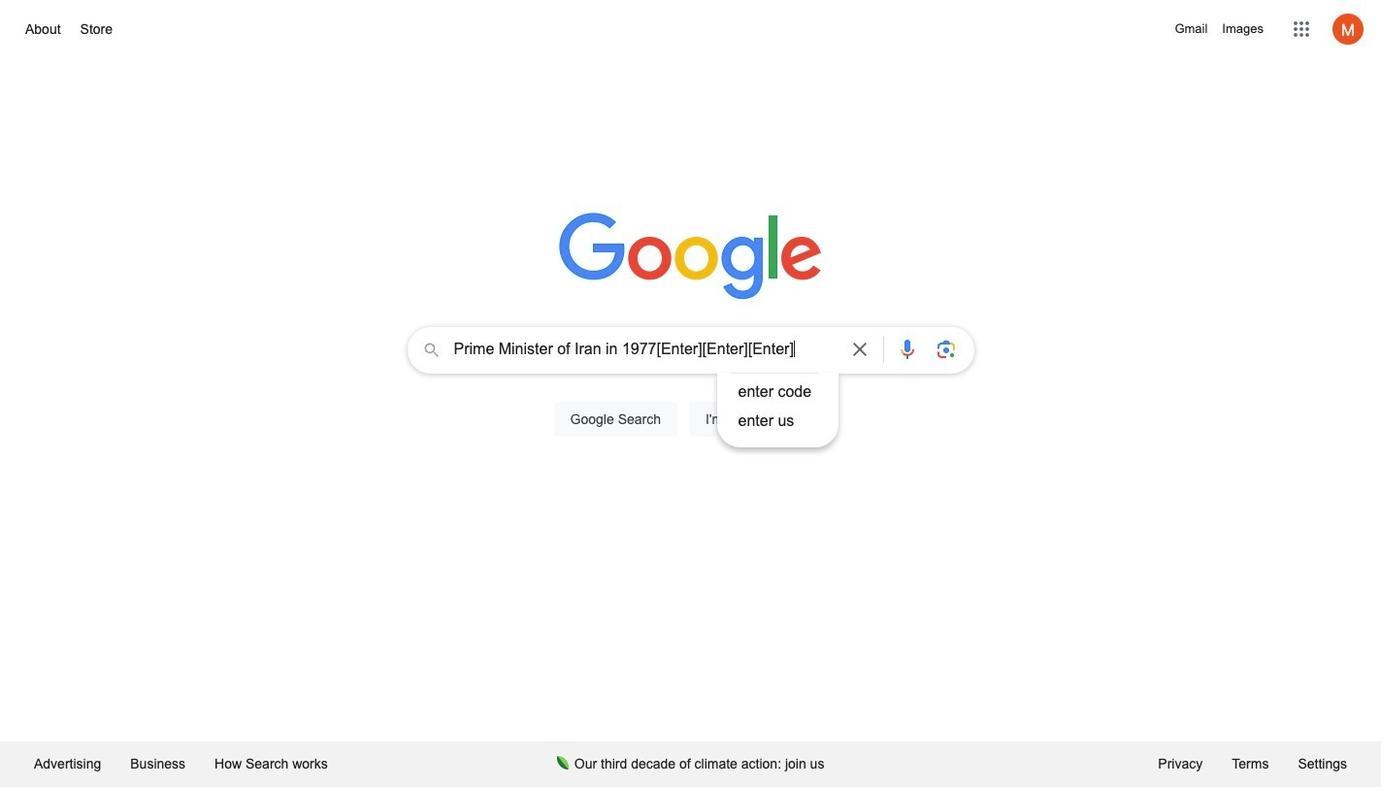 Task type: describe. For each thing, give the bounding box(es) containing it.
search by image image
[[934, 338, 958, 361]]

search by voice image
[[896, 338, 919, 361]]



Task type: locate. For each thing, give the bounding box(es) containing it.
None search field
[[19, 321, 1362, 459]]

Search text field
[[454, 339, 836, 365]]

google image
[[559, 213, 823, 302]]

list box
[[717, 378, 839, 436]]



Task type: vqa. For each thing, say whether or not it's contained in the screenshot.
10:20 PM text box
no



